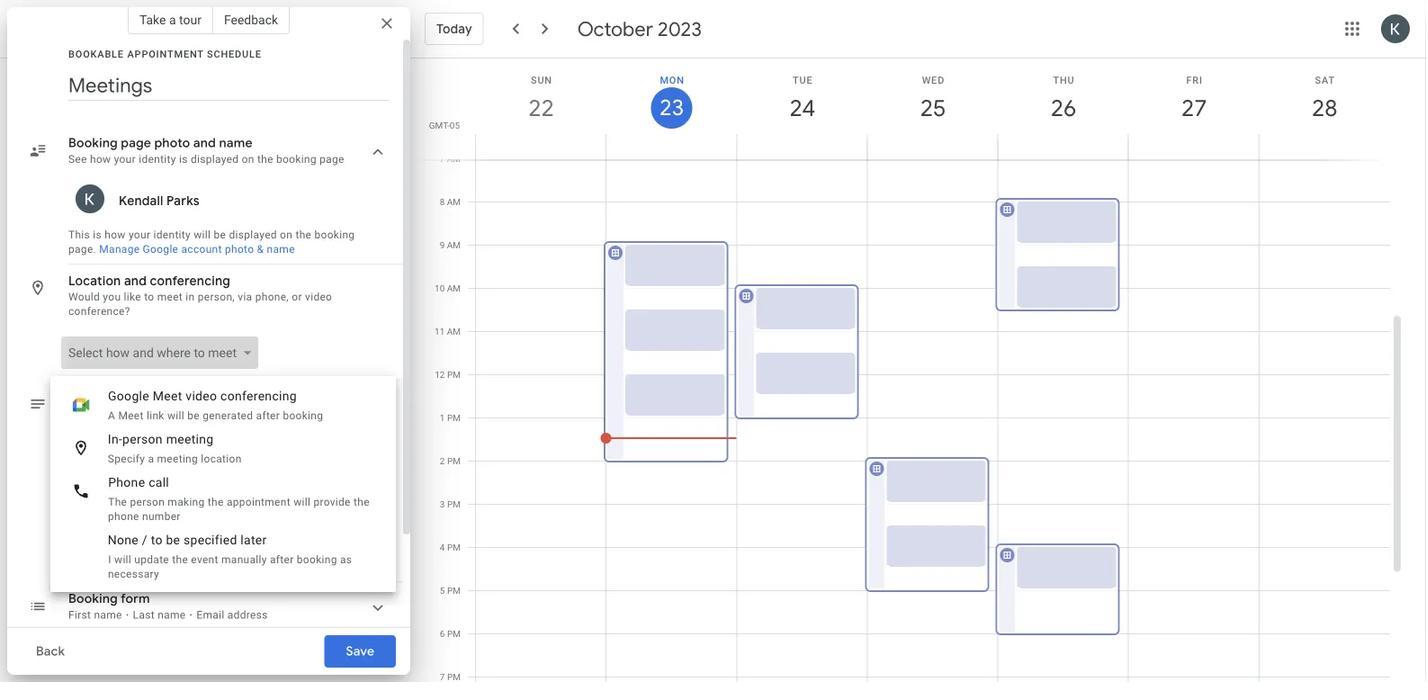 Task type: vqa. For each thing, say whether or not it's contained in the screenshot.
Booking form's Booking
yes



Task type: locate. For each thing, give the bounding box(es) containing it.
6 pm from the top
[[447, 585, 461, 596]]

meeting up numbered list icon on the bottom
[[166, 432, 214, 446]]

the for the
[[354, 496, 370, 508]]

1 horizontal spatial in
[[186, 291, 195, 303]]

feedback
[[224, 12, 278, 27]]

3 pm from the top
[[447, 456, 461, 467]]

1 booking from the top
[[68, 135, 118, 151]]

and inside the description add a note that explains your service. this will appear on your booking page and in confirmation emails.
[[139, 421, 158, 433]]

booking for booking form
[[68, 591, 118, 607]]

to right /
[[151, 532, 163, 547]]

am for 8 am
[[447, 197, 461, 207]]

your up manage
[[129, 229, 151, 241]]

video up confirmation
[[186, 388, 217, 403]]

the left event
[[172, 553, 188, 566]]

0 horizontal spatial be
[[166, 532, 181, 547]]

1 vertical spatial displayed
[[229, 229, 277, 241]]

5 pm from the top
[[447, 542, 461, 553]]

first name
[[68, 609, 122, 621]]

emails.
[[241, 421, 277, 433]]

0 vertical spatial be
[[214, 229, 226, 241]]

will inside none / to be specified later i will update the event manually after booking as necessary
[[114, 553, 131, 566]]

will up account
[[194, 229, 211, 241]]

0 vertical spatial conferencing
[[150, 273, 230, 289]]

how right see
[[90, 153, 111, 166]]

meet
[[157, 291, 183, 303], [208, 345, 237, 360]]

parks
[[167, 193, 200, 209]]

is inside booking page photo and name see how your identity is displayed on the booking page
[[179, 153, 188, 166]]

0 vertical spatial photo
[[154, 135, 190, 151]]

pm right 4 at the bottom of the page
[[447, 542, 461, 553]]

booking inside google meet video conferencing a meet link will be generated after booking
[[283, 409, 323, 422]]

identity up kendall parks at the top of page
[[139, 153, 176, 166]]

a left tour in the top left of the page
[[169, 12, 176, 27]]

am right '11'
[[447, 326, 461, 337]]

4 pm from the top
[[447, 499, 461, 510]]

be inside none / to be specified later i will update the event manually after booking as necessary
[[166, 532, 181, 547]]

name right the last
[[158, 609, 186, 621]]

on inside this is how your identity will be displayed on the booking page.
[[280, 229, 293, 241]]

am right 9
[[447, 240, 461, 251]]

identity inside booking page photo and name see how your identity is displayed on the booking page
[[139, 153, 176, 166]]

be inside this is how your identity will be displayed on the booking page.
[[214, 229, 226, 241]]

this up page.
[[68, 229, 90, 241]]

booking for booking page photo and name see how your identity is displayed on the booking page
[[68, 135, 118, 151]]

0 vertical spatial to
[[144, 291, 154, 303]]

12
[[435, 369, 445, 380]]

person inside in-person meeting specify a meeting location
[[123, 432, 163, 446]]

0 vertical spatial displayed
[[191, 153, 239, 166]]

pm right 1
[[447, 413, 461, 423]]

the for later
[[172, 553, 188, 566]]

1 horizontal spatial meet
[[208, 345, 237, 360]]

gmt-
[[429, 120, 450, 130]]

the inside this is how your identity will be displayed on the booking page.
[[296, 229, 312, 241]]

page.
[[68, 243, 96, 256]]

Add title text field
[[68, 72, 389, 99]]

photo up parks
[[154, 135, 190, 151]]

page inside the description add a note that explains your service. this will appear on your booking page and in confirmation emails.
[[112, 421, 137, 433]]

am for 7 am
[[447, 153, 461, 164]]

your up kendall
[[114, 153, 136, 166]]

28
[[1311, 93, 1337, 123]]

0 horizontal spatial on
[[242, 153, 254, 166]]

will inside google meet video conferencing a meet link will be generated after booking
[[167, 409, 184, 422]]

phone,
[[255, 291, 289, 303]]

grid
[[418, 58, 1405, 682]]

after right manually
[[270, 553, 294, 566]]

person,
[[198, 291, 235, 303]]

will inside the 'phone call the person making the appointment will provide the phone number'
[[293, 496, 310, 508]]

pm right 12
[[447, 369, 461, 380]]

0 vertical spatial person
[[123, 432, 163, 446]]

0 vertical spatial is
[[179, 153, 188, 166]]

1 vertical spatial in
[[161, 421, 170, 433]]

booking
[[276, 153, 317, 166], [315, 229, 355, 241], [283, 409, 323, 422], [68, 421, 109, 433], [297, 553, 337, 566]]

mon 23
[[659, 74, 685, 122]]

24 column header
[[736, 58, 868, 160]]

1 vertical spatial video
[[186, 388, 217, 403]]

service.
[[218, 406, 258, 419]]

8
[[440, 197, 445, 207]]

specify
[[108, 453, 145, 465]]

after right generated
[[256, 409, 280, 422]]

on inside booking page photo and name see how your identity is displayed on the booking page
[[242, 153, 254, 166]]

0 vertical spatial meet
[[153, 388, 182, 403]]

2 vertical spatial page
[[112, 421, 137, 433]]

in-person meeting specify a meeting location
[[108, 432, 242, 465]]

0 vertical spatial this
[[68, 229, 90, 241]]

to inside none / to be specified later i will update the event manually after booking as necessary
[[151, 532, 163, 547]]

22 column header
[[475, 58, 607, 160]]

conferencing inside google meet video conferencing a meet link will be generated after booking
[[221, 388, 297, 403]]

10 am
[[435, 283, 461, 294]]

will right i
[[114, 553, 131, 566]]

a inside in-person meeting specify a meeting location
[[148, 453, 154, 465]]

am for 11 am
[[447, 326, 461, 337]]

phone
[[108, 475, 145, 490]]

description add a note that explains your service. this will appear on your booking page and in confirmation emails.
[[68, 388, 380, 433]]

grid containing 22
[[418, 58, 1405, 682]]

to right 'where'
[[194, 345, 205, 360]]

after inside google meet video conferencing a meet link will be generated after booking
[[256, 409, 280, 422]]

a inside the description add a note that explains your service. this will appear on your booking page and in confirmation emails.
[[91, 406, 98, 419]]

and
[[193, 135, 216, 151], [124, 273, 147, 289], [133, 345, 154, 360], [139, 421, 158, 433]]

the up or
[[296, 229, 312, 241]]

0 vertical spatial meeting
[[166, 432, 214, 446]]

2 horizontal spatial on
[[343, 406, 356, 419]]

1 vertical spatial to
[[194, 345, 205, 360]]

0 horizontal spatial in
[[161, 421, 170, 433]]

1 vertical spatial after
[[270, 553, 294, 566]]

1 vertical spatial how
[[105, 229, 126, 241]]

how inside select how and where to meet dropdown button
[[106, 345, 130, 360]]

booking inside booking page photo and name see how your identity is displayed on the booking page
[[276, 153, 317, 166]]

1 vertical spatial google
[[108, 388, 149, 403]]

1 horizontal spatial is
[[179, 153, 188, 166]]

0 horizontal spatial is
[[93, 229, 102, 241]]

via
[[238, 291, 252, 303]]

is
[[179, 153, 188, 166], [93, 229, 102, 241]]

pm right 3
[[447, 499, 461, 510]]

bulleted list image
[[220, 448, 238, 469]]

meeting up call
[[157, 453, 198, 465]]

booking up "first name"
[[68, 591, 118, 607]]

4 am from the top
[[447, 283, 461, 294]]

italic image
[[115, 448, 133, 469]]

will for /
[[114, 553, 131, 566]]

as
[[340, 553, 352, 566]]

0 horizontal spatial a
[[91, 406, 98, 419]]

video inside google meet video conferencing a meet link will be generated after booking
[[186, 388, 217, 403]]

google up that
[[108, 388, 149, 403]]

0 vertical spatial booking
[[68, 135, 118, 151]]

0 vertical spatial in
[[186, 291, 195, 303]]

and up like
[[124, 273, 147, 289]]

will left provide
[[293, 496, 310, 508]]

9 am
[[440, 240, 461, 251]]

phone call the person making the appointment will provide the phone number
[[108, 475, 370, 523]]

pm for 1 pm
[[447, 413, 461, 423]]

how up manage
[[105, 229, 126, 241]]

on up or
[[280, 229, 293, 241]]

1 am from the top
[[447, 153, 461, 164]]

Description text field
[[76, 477, 385, 567]]

is up page.
[[93, 229, 102, 241]]

person up number
[[130, 496, 165, 508]]

take
[[139, 12, 166, 27]]

your up confirmation
[[194, 406, 216, 419]]

0 vertical spatial after
[[256, 409, 280, 422]]

1 vertical spatial on
[[280, 229, 293, 241]]

identity up 'manage google account photo & name' link
[[153, 229, 191, 241]]

28 column header
[[1259, 58, 1390, 160]]

gmt-05
[[429, 120, 460, 130]]

booking inside this is how your identity will be displayed on the booking page.
[[315, 229, 355, 241]]

5 am from the top
[[447, 326, 461, 337]]

1 vertical spatial a
[[91, 406, 98, 419]]

1 vertical spatial page
[[320, 153, 344, 166]]

on inside the description add a note that explains your service. this will appear on your booking page and in confirmation emails.
[[343, 406, 356, 419]]

0 vertical spatial on
[[242, 153, 254, 166]]

booking for name
[[276, 153, 317, 166]]

will inside the description add a note that explains your service. this will appear on your booking page and in confirmation emails.
[[285, 406, 302, 419]]

2 vertical spatial be
[[166, 532, 181, 547]]

in
[[186, 291, 195, 303], [161, 421, 170, 433]]

the right provide
[[354, 496, 370, 508]]

conferencing up person,
[[150, 273, 230, 289]]

meet up explains on the bottom left of page
[[153, 388, 182, 403]]

booking inside none / to be specified later i will update the event manually after booking as necessary
[[297, 553, 337, 566]]

is up parks
[[179, 153, 188, 166]]

1 horizontal spatial on
[[280, 229, 293, 241]]

1 vertical spatial meet
[[208, 345, 237, 360]]

sat 28
[[1311, 74, 1337, 123]]

back
[[36, 643, 65, 660]]

tuesday, october 24 element
[[782, 87, 823, 129]]

will left "appear"
[[285, 406, 302, 419]]

wed 25
[[919, 74, 945, 123]]

0 vertical spatial how
[[90, 153, 111, 166]]

to inside location and conferencing would you like to meet in person, via phone, or video conference?
[[144, 291, 154, 303]]

page
[[121, 135, 151, 151], [320, 153, 344, 166], [112, 421, 137, 433]]

add
[[68, 406, 88, 419]]

bookable appointment schedule
[[68, 48, 262, 59]]

booking form
[[68, 591, 150, 607]]

making
[[168, 496, 205, 508]]

23 column header
[[606, 58, 737, 160]]

0 vertical spatial identity
[[139, 153, 176, 166]]

how right select
[[106, 345, 130, 360]]

0 vertical spatial meet
[[157, 291, 183, 303]]

2 vertical spatial to
[[151, 532, 163, 547]]

6 pm
[[440, 629, 461, 639]]

1 horizontal spatial a
[[148, 453, 154, 465]]

pm right 5
[[447, 585, 461, 596]]

fri 27
[[1180, 74, 1206, 123]]

this inside the description add a note that explains your service. this will appear on your booking page and in confirmation emails.
[[260, 406, 282, 419]]

and left 'where'
[[133, 345, 154, 360]]

location
[[68, 273, 121, 289]]

pm for 2 pm
[[447, 456, 461, 467]]

8 am
[[440, 197, 461, 207]]

11 am
[[435, 326, 461, 337]]

meet right like
[[157, 291, 183, 303]]

person up underline icon
[[123, 432, 163, 446]]

sunday, october 22 element
[[521, 87, 562, 129]]

your
[[114, 153, 136, 166], [129, 229, 151, 241], [194, 406, 216, 419], [358, 406, 380, 419]]

am
[[447, 153, 461, 164], [447, 197, 461, 207], [447, 240, 461, 251], [447, 283, 461, 294], [447, 326, 461, 337]]

am right 7
[[447, 153, 461, 164]]

displayed up parks
[[191, 153, 239, 166]]

0 horizontal spatial this
[[68, 229, 90, 241]]

1 vertical spatial this
[[260, 406, 282, 419]]

on down 'add title' text field
[[242, 153, 254, 166]]

0 horizontal spatial photo
[[154, 135, 190, 151]]

meet inside location and conferencing would you like to meet in person, via phone, or video conference?
[[157, 291, 183, 303]]

google right manage
[[143, 243, 178, 256]]

today
[[436, 21, 472, 37]]

to right like
[[144, 291, 154, 303]]

to
[[144, 291, 154, 303], [194, 345, 205, 360], [151, 532, 163, 547]]

in left person,
[[186, 291, 195, 303]]

2 vertical spatial how
[[106, 345, 130, 360]]

and down that
[[139, 421, 158, 433]]

displayed up the &
[[229, 229, 277, 241]]

booking inside the description add a note that explains your service. this will appear on your booking page and in confirmation emails.
[[68, 421, 109, 433]]

conferencing up service.
[[221, 388, 297, 403]]

that
[[126, 406, 146, 419]]

am right the 8
[[447, 197, 461, 207]]

will
[[194, 229, 211, 241], [285, 406, 302, 419], [167, 409, 184, 422], [293, 496, 310, 508], [114, 553, 131, 566]]

specified
[[184, 532, 237, 547]]

conferencing
[[150, 273, 230, 289], [221, 388, 297, 403]]

1 vertical spatial booking
[[68, 591, 118, 607]]

1 vertical spatial identity
[[153, 229, 191, 241]]

1 vertical spatial conferencing
[[221, 388, 297, 403]]

0 horizontal spatial meet
[[157, 291, 183, 303]]

is inside this is how your identity will be displayed on the booking page.
[[93, 229, 102, 241]]

2 pm from the top
[[447, 413, 461, 423]]

name inside booking page photo and name see how your identity is displayed on the booking page
[[219, 135, 253, 151]]

this
[[68, 229, 90, 241], [260, 406, 282, 419]]

photo left the &
[[225, 243, 254, 256]]

2 booking from the top
[[68, 591, 118, 607]]

google
[[143, 243, 178, 256], [108, 388, 149, 403]]

the down 'add title' text field
[[257, 153, 273, 166]]

1 vertical spatial photo
[[225, 243, 254, 256]]

pm
[[447, 369, 461, 380], [447, 413, 461, 423], [447, 456, 461, 467], [447, 499, 461, 510], [447, 542, 461, 553], [447, 585, 461, 596], [447, 629, 461, 639]]

will for meet
[[167, 409, 184, 422]]

a up call
[[148, 453, 154, 465]]

sun 22
[[527, 74, 553, 123]]

description
[[68, 388, 139, 405]]

1 vertical spatial is
[[93, 229, 102, 241]]

booking up see
[[68, 135, 118, 151]]

1 pm from the top
[[447, 369, 461, 380]]

video
[[305, 291, 332, 303], [186, 388, 217, 403]]

1 horizontal spatial video
[[305, 291, 332, 303]]

displayed inside booking page photo and name see how your identity is displayed on the booking page
[[191, 153, 239, 166]]

video right or
[[305, 291, 332, 303]]

this inside this is how your identity will be displayed on the booking page.
[[68, 229, 90, 241]]

and up parks
[[193, 135, 216, 151]]

pm right 6
[[447, 629, 461, 639]]

how inside this is how your identity will be displayed on the booking page.
[[105, 229, 126, 241]]

7 am
[[440, 153, 461, 164]]

and inside booking page photo and name see how your identity is displayed on the booking page
[[193, 135, 216, 151]]

2 horizontal spatial be
[[214, 229, 226, 241]]

2
[[440, 456, 445, 467]]

2 vertical spatial on
[[343, 406, 356, 419]]

3 am from the top
[[447, 240, 461, 251]]

1 vertical spatial be
[[187, 409, 200, 422]]

in down explains on the bottom left of page
[[161, 421, 170, 433]]

name down 'add title' text field
[[219, 135, 253, 151]]

am right 10 at the left of page
[[447, 283, 461, 294]]

today button
[[425, 7, 484, 50]]

2 am from the top
[[447, 197, 461, 207]]

identity
[[139, 153, 176, 166], [153, 229, 191, 241]]

pm for 6 pm
[[447, 629, 461, 639]]

sat
[[1315, 74, 1336, 85]]

this up emails.
[[260, 406, 282, 419]]

1 vertical spatial person
[[130, 496, 165, 508]]

1 horizontal spatial meet
[[153, 388, 182, 403]]

1 pm
[[440, 413, 461, 423]]

2 vertical spatial a
[[148, 453, 154, 465]]

pm right 2
[[447, 456, 461, 467]]

pm for 12 pm
[[447, 369, 461, 380]]

2 horizontal spatial a
[[169, 12, 176, 27]]

0 horizontal spatial video
[[186, 388, 217, 403]]

last
[[133, 609, 155, 621]]

0 vertical spatial a
[[169, 12, 176, 27]]

meet right 'where'
[[208, 345, 237, 360]]

1 horizontal spatial this
[[260, 406, 282, 419]]

meet right a
[[118, 409, 144, 422]]

displayed
[[191, 153, 239, 166], [229, 229, 277, 241]]

booking inside booking page photo and name see how your identity is displayed on the booking page
[[68, 135, 118, 151]]

underline image
[[148, 448, 166, 469]]

4
[[440, 542, 445, 553]]

photo inside booking page photo and name see how your identity is displayed on the booking page
[[154, 135, 190, 151]]

05
[[450, 120, 460, 130]]

a right add
[[91, 406, 98, 419]]

7 pm from the top
[[447, 629, 461, 639]]

1 horizontal spatial be
[[187, 409, 200, 422]]

on
[[242, 153, 254, 166], [280, 229, 293, 241], [343, 406, 356, 419]]

in inside location and conferencing would you like to meet in person, via phone, or video conference?
[[186, 291, 195, 303]]

will right link
[[167, 409, 184, 422]]

the inside none / to be specified later i will update the event manually after booking as necessary
[[172, 553, 188, 566]]

email address
[[197, 609, 268, 621]]

0 vertical spatial video
[[305, 291, 332, 303]]

form
[[121, 591, 150, 607]]

on right "appear"
[[343, 406, 356, 419]]

1 vertical spatial meet
[[118, 409, 144, 422]]

saturday, october 28 element
[[1304, 87, 1346, 129]]

10
[[435, 283, 445, 294]]

first
[[68, 609, 91, 621]]



Task type: describe. For each thing, give the bounding box(es) containing it.
0 vertical spatial page
[[121, 135, 151, 151]]

appointment
[[227, 496, 290, 508]]

like
[[124, 291, 141, 303]]

/
[[142, 532, 148, 547]]

booking for specified
[[297, 553, 337, 566]]

email
[[197, 609, 225, 621]]

manage
[[99, 243, 140, 256]]

fri
[[1187, 74, 1203, 85]]

note
[[100, 406, 123, 419]]

formatting options toolbar
[[68, 441, 392, 480]]

displayed inside this is how your identity will be displayed on the booking page.
[[229, 229, 277, 241]]

how inside booking page photo and name see how your identity is displayed on the booking page
[[90, 153, 111, 166]]

your right "appear"
[[358, 406, 380, 419]]

update
[[134, 553, 169, 566]]

location and conferencing would you like to meet in person, via phone, or video conference?
[[68, 273, 332, 318]]

27
[[1180, 93, 1206, 123]]

your inside this is how your identity will be displayed on the booking page.
[[129, 229, 151, 241]]

after inside none / to be specified later i will update the event manually after booking as necessary
[[270, 553, 294, 566]]

take a tour
[[139, 12, 201, 27]]

where
[[157, 345, 191, 360]]

25
[[919, 93, 945, 123]]

page for description
[[112, 421, 137, 433]]

generated
[[203, 409, 253, 422]]

25 column header
[[867, 58, 999, 160]]

12 pm
[[435, 369, 461, 380]]

friday, october 27 element
[[1174, 87, 1215, 129]]

and inside location and conferencing would you like to meet in person, via phone, or video conference?
[[124, 273, 147, 289]]

last name
[[133, 609, 186, 621]]

in-
[[108, 432, 123, 446]]

tue 24
[[789, 74, 814, 123]]

none
[[108, 532, 139, 547]]

october
[[578, 16, 653, 41]]

booking for that
[[68, 421, 109, 433]]

none / to be specified later i will update the event manually after booking as necessary
[[108, 532, 352, 580]]

tue
[[793, 74, 813, 85]]

the inside booking page photo and name see how your identity is displayed on the booking page
[[257, 153, 273, 166]]

am for 10 am
[[447, 283, 461, 294]]

later
[[241, 532, 267, 547]]

take a tour button
[[128, 5, 213, 34]]

see
[[68, 153, 87, 166]]

and inside select how and where to meet dropdown button
[[133, 345, 154, 360]]

booking page photo and name see how your identity is displayed on the booking page
[[68, 135, 344, 166]]

phone
[[108, 510, 139, 523]]

person inside the 'phone call the person making the appointment will provide the phone number'
[[130, 496, 165, 508]]

i
[[108, 553, 111, 566]]

on for name
[[242, 153, 254, 166]]

account
[[181, 243, 222, 256]]

wednesday, october 25 element
[[913, 87, 954, 129]]

phone call
the person making the appointment will provide the phone number menu item
[[50, 470, 396, 527]]

select
[[68, 345, 103, 360]]

the for will
[[296, 229, 312, 241]]

0 vertical spatial google
[[143, 243, 178, 256]]

tour
[[179, 12, 201, 27]]

4 pm
[[440, 542, 461, 553]]

1 vertical spatial meeting
[[157, 453, 198, 465]]

will for call
[[293, 496, 310, 508]]

confirmation
[[173, 421, 238, 433]]

the
[[108, 496, 127, 508]]

a inside button
[[169, 12, 176, 27]]

kendall
[[119, 193, 163, 209]]

be inside google meet video conferencing a meet link will be generated after booking
[[187, 409, 200, 422]]

select how and where to meet button
[[61, 337, 258, 369]]

provide
[[313, 496, 351, 508]]

26
[[1050, 93, 1076, 123]]

feedback button
[[213, 5, 290, 34]]

27 column header
[[1128, 58, 1260, 160]]

0 horizontal spatial meet
[[118, 409, 144, 422]]

bold image
[[83, 448, 101, 469]]

address
[[228, 609, 268, 621]]

pm for 5 pm
[[447, 585, 461, 596]]

would
[[68, 291, 100, 303]]

kendall parks
[[119, 193, 200, 209]]

in-person meeting
specify a meeting location menu item
[[50, 427, 396, 470]]

on for that
[[343, 406, 356, 419]]

5 pm
[[440, 585, 461, 596]]

&
[[257, 243, 264, 256]]

conferencing inside location and conferencing would you like to meet in person, via phone, or video conference?
[[150, 273, 230, 289]]

conference?
[[68, 305, 130, 318]]

thu 26
[[1050, 74, 1076, 123]]

6
[[440, 629, 445, 639]]

appear
[[305, 406, 340, 419]]

sun
[[531, 74, 553, 85]]

back button
[[22, 630, 79, 673]]

bookable
[[68, 48, 124, 59]]

identity inside this is how your identity will be displayed on the booking page.
[[153, 229, 191, 241]]

in inside the description add a note that explains your service. this will appear on your booking page and in confirmation emails.
[[161, 421, 170, 433]]

monday, october 23, today element
[[651, 87, 693, 129]]

name down booking form
[[94, 609, 122, 621]]

this is how your identity will be displayed on the booking page.
[[68, 229, 355, 256]]

manually
[[221, 553, 267, 566]]

3 pm
[[440, 499, 461, 510]]

mon
[[660, 74, 685, 85]]

7
[[440, 153, 445, 164]]

numbered list image
[[188, 448, 206, 469]]

am for 9 am
[[447, 240, 461, 251]]

the right making
[[208, 496, 224, 508]]

23
[[659, 94, 683, 122]]

video inside location and conferencing would you like to meet in person, via phone, or video conference?
[[305, 291, 332, 303]]

pm for 3 pm
[[447, 499, 461, 510]]

name right the &
[[267, 243, 295, 256]]

pm for 4 pm
[[447, 542, 461, 553]]

select how and where to meet
[[68, 345, 237, 360]]

call
[[148, 475, 169, 490]]

google meet video conferencing
a meet link will be generated after booking menu item
[[50, 383, 396, 427]]

24
[[789, 93, 814, 123]]

3
[[440, 499, 445, 510]]

1 horizontal spatial photo
[[225, 243, 254, 256]]

your inside booking page photo and name see how your identity is displayed on the booking page
[[114, 153, 136, 166]]

2 pm
[[440, 456, 461, 467]]

2023
[[658, 16, 702, 41]]

google inside google meet video conferencing a meet link will be generated after booking
[[108, 388, 149, 403]]

22
[[527, 93, 553, 123]]

26 column header
[[998, 58, 1129, 160]]

meet inside dropdown button
[[208, 345, 237, 360]]

will inside this is how your identity will be displayed on the booking page.
[[194, 229, 211, 241]]

thursday, october 26 element
[[1043, 87, 1085, 129]]

to inside dropdown button
[[194, 345, 205, 360]]

page for booking
[[320, 153, 344, 166]]

a
[[108, 409, 115, 422]]

link
[[147, 409, 164, 422]]

5
[[440, 585, 445, 596]]

manage google account photo & name
[[99, 243, 295, 256]]



